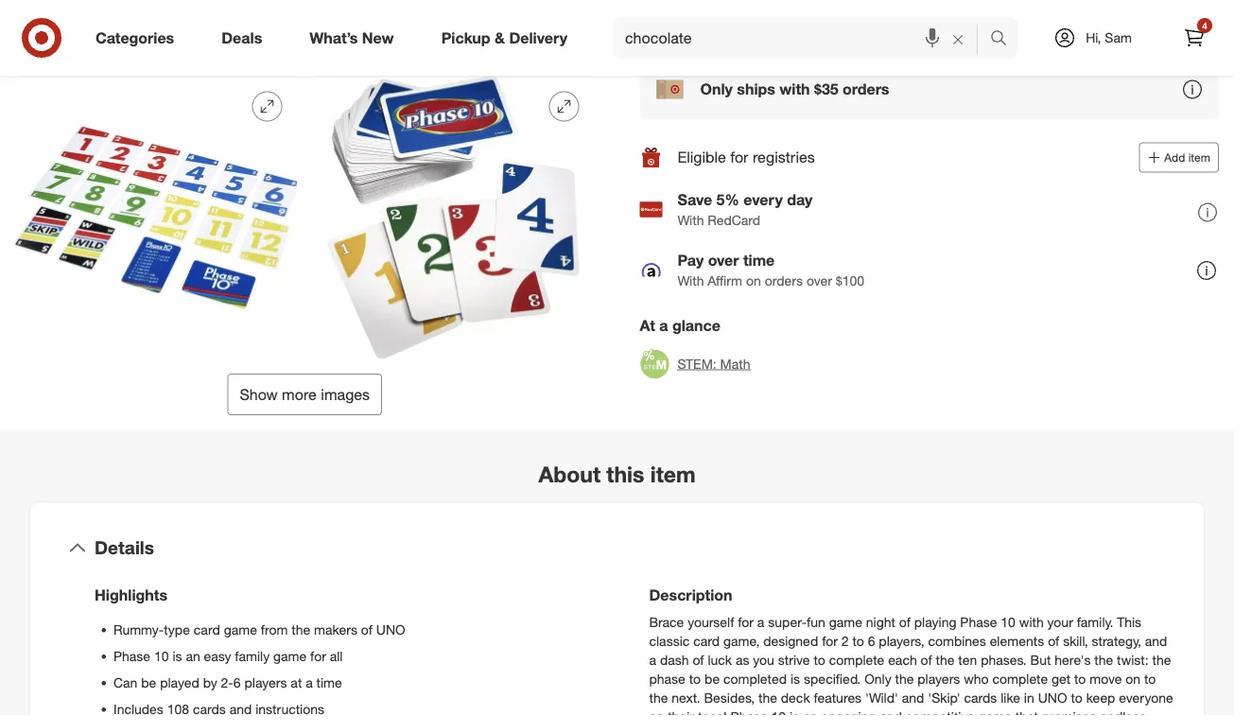 Task type: locate. For each thing, give the bounding box(es) containing it.
players,
[[879, 632, 925, 649]]

2 vertical spatial on
[[649, 708, 664, 716]]

and down 'wild'
[[880, 708, 902, 716]]

1 horizontal spatial on
[[746, 273, 761, 289]]

10 up elements
[[1001, 613, 1016, 630]]

with up elements
[[1019, 613, 1044, 630]]

0 vertical spatial add
[[877, 14, 905, 32]]

ten
[[959, 651, 977, 668]]

image gallery element
[[15, 0, 594, 415]]

and up twist:
[[1145, 632, 1168, 649]]

of left luck
[[693, 651, 704, 668]]

0 vertical spatial is
[[173, 647, 182, 664]]

at
[[291, 674, 302, 690]]

with left $35
[[780, 80, 810, 99]]

game up "at"
[[273, 647, 307, 664]]

add to cart button
[[740, 3, 1094, 44]]

an inside description brace yourself for a super-fun game night of playing phase 10 with your family. this classic card game, designed for 2 to 6 players, combines elements of skill, strategy, and a dash of luck as you strive to complete each of the ten phases. but here's the twist: the phase to be completed is specified. only the players who complete get to move on to the next. besides, the deck features 'wild' and 'skip' cards like in uno to keep everyone on their toes! phase 10 is an engaging and competitive game that promises en
[[803, 708, 818, 716]]

in
[[1024, 689, 1035, 706]]

0 vertical spatial over
[[708, 251, 739, 270]]

0 horizontal spatial over
[[708, 251, 739, 270]]

1 vertical spatial with
[[1019, 613, 1044, 630]]

game down cards
[[979, 708, 1012, 716]]

strategy,
[[1092, 632, 1142, 649]]

phase
[[960, 613, 997, 630], [114, 647, 150, 664], [731, 708, 768, 716]]

2 vertical spatial 10
[[771, 708, 786, 716]]

add item button
[[1139, 143, 1219, 173]]

0 vertical spatial time
[[743, 251, 775, 270]]

0 horizontal spatial add
[[877, 14, 905, 32]]

10 down the "deck"
[[771, 708, 786, 716]]

10
[[1001, 613, 1016, 630], [154, 647, 169, 664], [771, 708, 786, 716]]

uno down the get
[[1038, 689, 1067, 706]]

to up next.
[[689, 670, 701, 687]]

a right "at"
[[306, 674, 313, 690]]

new
[[362, 28, 394, 47]]

0 vertical spatial only
[[700, 80, 733, 99]]

with down the pay
[[678, 273, 704, 289]]

time inside pay over time with affirm on orders over $100
[[743, 251, 775, 270]]

brace
[[649, 613, 684, 630]]

0 horizontal spatial complete
[[829, 651, 885, 668]]

What can we help you find? suggestions appear below search field
[[614, 17, 995, 59]]

1 horizontal spatial be
[[705, 670, 720, 687]]

uno
[[376, 621, 406, 637], [1038, 689, 1067, 706]]

search button
[[982, 17, 1027, 62]]

the right twist:
[[1153, 651, 1171, 668]]

1 horizontal spatial add
[[1165, 151, 1186, 165]]

2 horizontal spatial phase
[[960, 613, 997, 630]]

phase 10 card game, 6 of 10 image
[[312, 76, 594, 358]]

phase down besides, at right
[[731, 708, 768, 716]]

1 horizontal spatial complete
[[993, 670, 1048, 687]]

the down each
[[895, 670, 914, 687]]

1 horizontal spatial an
[[803, 708, 818, 716]]

1 vertical spatial an
[[803, 708, 818, 716]]

10 down type
[[154, 647, 169, 664]]

1 horizontal spatial card
[[693, 632, 720, 649]]

phase up 'can'
[[114, 647, 150, 664]]

1 horizontal spatial orders
[[843, 80, 890, 99]]

1 horizontal spatial uno
[[1038, 689, 1067, 706]]

with down "save"
[[678, 212, 704, 229]]

0 horizontal spatial orders
[[765, 273, 803, 289]]

0 horizontal spatial on
[[649, 708, 664, 716]]

0 horizontal spatial item
[[651, 461, 696, 487]]

time down redcard
[[743, 251, 775, 270]]

description
[[649, 586, 733, 604]]

orders right affirm
[[765, 273, 803, 289]]

2 with from the top
[[678, 273, 704, 289]]

only up 'wild'
[[865, 670, 892, 687]]

an
[[186, 647, 200, 664], [803, 708, 818, 716]]

is up the "deck"
[[791, 670, 800, 687]]

card down the yourself
[[693, 632, 720, 649]]

time down all
[[316, 674, 342, 690]]

orders
[[843, 80, 890, 99], [765, 273, 803, 289]]

engaging
[[821, 708, 876, 716]]

eligible
[[678, 148, 726, 167]]

&
[[495, 28, 505, 47]]

phase 10 card game, 3 of 10 image
[[15, 0, 297, 61]]

a
[[660, 317, 668, 335], [757, 613, 765, 630], [649, 651, 656, 668], [306, 674, 313, 690]]

and up 'competitive'
[[902, 689, 925, 706]]

players down family
[[244, 674, 287, 690]]

phase up the combines
[[960, 613, 997, 630]]

0 vertical spatial orders
[[843, 80, 890, 99]]

stem:
[[678, 356, 717, 372]]

move
[[1090, 670, 1122, 687]]

pay over time with affirm on orders over $100
[[678, 251, 865, 289]]

2-
[[221, 674, 233, 690]]

6 inside description brace yourself for a super-fun game night of playing phase 10 with your family. this classic card game, designed for 2 to 6 players, combines elements of skill, strategy, and a dash of luck as you strive to complete each of the ten phases. but here's the twist: the phase to be completed is specified. only the players who complete get to move on to the next. besides, the deck features 'wild' and 'skip' cards like in uno to keep everyone on their toes! phase 10 is an engaging and competitive game that promises en
[[868, 632, 875, 649]]

uno right the makers
[[376, 621, 406, 637]]

complete up "in"
[[993, 670, 1048, 687]]

to up promises
[[1071, 689, 1083, 706]]

'skip'
[[928, 689, 961, 706]]

players
[[918, 670, 960, 687], [244, 674, 287, 690]]

your
[[1048, 613, 1073, 630]]

0 horizontal spatial uno
[[376, 621, 406, 637]]

1 with from the top
[[678, 212, 704, 229]]

complete down 2
[[829, 651, 885, 668]]

eligible for registries
[[678, 148, 815, 167]]

show more images button
[[227, 373, 382, 415]]

on right affirm
[[746, 273, 761, 289]]

can be played by 2-6 players at a time
[[114, 674, 342, 690]]

0 vertical spatial item
[[1189, 151, 1211, 165]]

playing
[[914, 613, 957, 630]]

a left the super-
[[757, 613, 765, 630]]

0 vertical spatial complete
[[829, 651, 885, 668]]

item
[[1189, 151, 1211, 165], [651, 461, 696, 487]]

1 vertical spatial 10
[[154, 647, 169, 664]]

skill,
[[1063, 632, 1088, 649]]

family
[[235, 647, 270, 664]]

of up players,
[[899, 613, 911, 630]]

their
[[668, 708, 694, 716]]

1 horizontal spatial phase
[[731, 708, 768, 716]]

images
[[321, 385, 370, 403]]

1 vertical spatial phase
[[114, 647, 150, 664]]

1 horizontal spatial only
[[865, 670, 892, 687]]

is
[[173, 647, 182, 664], [791, 670, 800, 687], [790, 708, 799, 716]]

1 horizontal spatial with
[[1019, 613, 1044, 630]]

next.
[[672, 689, 701, 706]]

0 horizontal spatial phase
[[114, 647, 150, 664]]

to up everyone
[[1145, 670, 1156, 687]]

0 vertical spatial on
[[746, 273, 761, 289]]

is down type
[[173, 647, 182, 664]]

add inside button
[[1165, 151, 1186, 165]]

with inside description brace yourself for a super-fun game night of playing phase 10 with your family. this classic card game, designed for 2 to 6 players, combines elements of skill, strategy, and a dash of luck as you strive to complete each of the ten phases. but here's the twist: the phase to be completed is specified. only the players who complete get to move on to the next. besides, the deck features 'wild' and 'skip' cards like in uno to keep everyone on their toes! phase 10 is an engaging and competitive game that promises en
[[1019, 613, 1044, 630]]

card up easy
[[194, 621, 220, 637]]

by
[[203, 674, 217, 690]]

to left cart
[[909, 14, 924, 32]]

1 horizontal spatial item
[[1189, 151, 1211, 165]]

1 horizontal spatial over
[[807, 273, 832, 289]]

all
[[330, 647, 343, 664]]

add
[[877, 14, 905, 32], [1165, 151, 1186, 165]]

0 vertical spatial 10
[[1001, 613, 1016, 630]]

on left their
[[649, 708, 664, 716]]

0 horizontal spatial card
[[194, 621, 220, 637]]

0 vertical spatial 6
[[868, 632, 875, 649]]

and
[[1145, 632, 1168, 649], [902, 689, 925, 706], [880, 708, 902, 716]]

an down the "deck"
[[803, 708, 818, 716]]

over left $100
[[807, 273, 832, 289]]

2 horizontal spatial 10
[[1001, 613, 1016, 630]]

0 vertical spatial and
[[1145, 632, 1168, 649]]

be right 'can'
[[141, 674, 156, 690]]

0 horizontal spatial time
[[316, 674, 342, 690]]

super-
[[768, 613, 807, 630]]

6 right by
[[233, 674, 241, 690]]

designed
[[764, 632, 818, 649]]

1 horizontal spatial 10
[[771, 708, 786, 716]]

game up 2
[[829, 613, 863, 630]]

with inside pay over time with affirm on orders over $100
[[678, 273, 704, 289]]

only left ships
[[700, 80, 733, 99]]

orders right $35
[[843, 80, 890, 99]]

game
[[829, 613, 863, 630], [224, 621, 257, 637], [273, 647, 307, 664], [979, 708, 1012, 716]]

1 vertical spatial on
[[1126, 670, 1141, 687]]

4
[[1202, 19, 1208, 31]]

add inside button
[[877, 14, 905, 32]]

the
[[292, 621, 310, 637], [936, 651, 955, 668], [1095, 651, 1113, 668], [1153, 651, 1171, 668], [895, 670, 914, 687], [649, 689, 668, 706], [759, 689, 777, 706]]

1 horizontal spatial players
[[918, 670, 960, 687]]

be down luck
[[705, 670, 720, 687]]

2 horizontal spatial on
[[1126, 670, 1141, 687]]

1 horizontal spatial 6
[[868, 632, 875, 649]]

cart
[[928, 14, 958, 32]]

0 horizontal spatial an
[[186, 647, 200, 664]]

stem: math
[[678, 356, 751, 372]]

on
[[746, 273, 761, 289], [1126, 670, 1141, 687], [649, 708, 664, 716]]

1 vertical spatial time
[[316, 674, 342, 690]]

orders inside pay over time with affirm on orders over $100
[[765, 273, 803, 289]]

of down your
[[1048, 632, 1060, 649]]

1 vertical spatial orders
[[765, 273, 803, 289]]

0 horizontal spatial only
[[700, 80, 733, 99]]

the up move
[[1095, 651, 1113, 668]]

orders inside only ships with $35 orders button
[[843, 80, 890, 99]]

for left all
[[310, 647, 326, 664]]

features
[[814, 689, 862, 706]]

family.
[[1077, 613, 1114, 630]]

day
[[787, 191, 813, 209]]

6 down night
[[868, 632, 875, 649]]

players up 'skip'
[[918, 670, 960, 687]]

card inside description brace yourself for a super-fun game night of playing phase 10 with your family. this classic card game, designed for 2 to 6 players, combines elements of skill, strategy, and a dash of luck as you strive to complete each of the ten phases. but here's the twist: the phase to be completed is specified. only the players who complete get to move on to the next. besides, the deck features 'wild' and 'skip' cards like in uno to keep everyone on their toes! phase 10 is an engaging and competitive game that promises en
[[693, 632, 720, 649]]

1 vertical spatial with
[[678, 273, 704, 289]]

with
[[780, 80, 810, 99], [1019, 613, 1044, 630]]

an left easy
[[186, 647, 200, 664]]

elements
[[990, 632, 1044, 649]]

highlights
[[95, 586, 167, 604]]

with
[[678, 212, 704, 229], [678, 273, 704, 289]]

0 horizontal spatial 10
[[154, 647, 169, 664]]

over up affirm
[[708, 251, 739, 270]]

ships
[[737, 80, 776, 99]]

1 vertical spatial uno
[[1038, 689, 1067, 706]]

0 vertical spatial with
[[678, 212, 704, 229]]

1 vertical spatial complete
[[993, 670, 1048, 687]]

0 vertical spatial with
[[780, 80, 810, 99]]

you
[[753, 651, 775, 668]]

to
[[909, 14, 924, 32], [853, 632, 864, 649], [814, 651, 826, 668], [689, 670, 701, 687], [1075, 670, 1086, 687], [1145, 670, 1156, 687], [1071, 689, 1083, 706]]

0 horizontal spatial 6
[[233, 674, 241, 690]]

about this item
[[539, 461, 696, 487]]

players inside description brace yourself for a super-fun game night of playing phase 10 with your family. this classic card game, designed for 2 to 6 players, combines elements of skill, strategy, and a dash of luck as you strive to complete each of the ten phases. but here's the twist: the phase to be completed is specified. only the players who complete get to move on to the next. besides, the deck features 'wild' and 'skip' cards like in uno to keep everyone on their toes! phase 10 is an engaging and competitive game that promises en
[[918, 670, 960, 687]]

1 vertical spatial add
[[1165, 151, 1186, 165]]

glance
[[672, 317, 721, 335]]

$100
[[836, 273, 865, 289]]

6
[[868, 632, 875, 649], [233, 674, 241, 690]]

registries
[[753, 148, 815, 167]]

deals
[[222, 28, 262, 47]]

phase 10 card game, 4 of 10 image
[[312, 0, 594, 61]]

0 horizontal spatial with
[[780, 80, 810, 99]]

time
[[743, 251, 775, 270], [316, 674, 342, 690]]

1 vertical spatial 6
[[233, 674, 241, 690]]

is down the "deck"
[[790, 708, 799, 716]]

1 horizontal spatial time
[[743, 251, 775, 270]]

on down twist:
[[1126, 670, 1141, 687]]

1 vertical spatial only
[[865, 670, 892, 687]]



Task type: describe. For each thing, give the bounding box(es) containing it.
only inside only ships with $35 orders button
[[700, 80, 733, 99]]

each
[[888, 651, 917, 668]]

a left dash
[[649, 651, 656, 668]]

uno inside description brace yourself for a super-fun game night of playing phase 10 with your family. this classic card game, designed for 2 to 6 players, combines elements of skill, strategy, and a dash of luck as you strive to complete each of the ten phases. but here's the twist: the phase to be completed is specified. only the players who complete get to move on to the next. besides, the deck features 'wild' and 'skip' cards like in uno to keep everyone on their toes! phase 10 is an engaging and competitive game that promises en
[[1038, 689, 1067, 706]]

phase
[[649, 670, 686, 687]]

the down completed
[[759, 689, 777, 706]]

hi,
[[1086, 29, 1101, 46]]

only ships with $35 orders button
[[640, 59, 1219, 120]]

rummy-type card game from the makers of uno
[[114, 621, 406, 637]]

pay
[[678, 251, 704, 270]]

delivery
[[509, 28, 568, 47]]

save 5% every day with redcard
[[678, 191, 813, 229]]

keep
[[1087, 689, 1116, 706]]

redcard
[[708, 212, 761, 229]]

like
[[1001, 689, 1021, 706]]

twist:
[[1117, 651, 1149, 668]]

this
[[607, 461, 645, 487]]

add for add item
[[1165, 151, 1186, 165]]

dash
[[660, 651, 689, 668]]

what's new link
[[293, 17, 418, 59]]

2 vertical spatial phase
[[731, 708, 768, 716]]

affirm
[[708, 273, 743, 289]]

0 vertical spatial phase
[[960, 613, 997, 630]]

night
[[866, 613, 896, 630]]

0 vertical spatial an
[[186, 647, 200, 664]]

get
[[1052, 670, 1071, 687]]

the down phase
[[649, 689, 668, 706]]

save
[[678, 191, 712, 209]]

deals link
[[205, 17, 286, 59]]

what's new
[[310, 28, 394, 47]]

to up specified.
[[814, 651, 826, 668]]

but
[[1031, 651, 1051, 668]]

details button
[[45, 518, 1189, 578]]

phase 10 card game, 5 of 10 image
[[15, 76, 297, 358]]

every
[[744, 191, 783, 209]]

add for add to cart
[[877, 14, 905, 32]]

2
[[842, 632, 849, 649]]

with inside save 5% every day with redcard
[[678, 212, 704, 229]]

what's
[[310, 28, 358, 47]]

about
[[539, 461, 601, 487]]

at
[[640, 317, 655, 335]]

for right 'eligible'
[[731, 148, 749, 167]]

classic
[[649, 632, 690, 649]]

show more images
[[240, 385, 370, 403]]

the right 'from'
[[292, 621, 310, 637]]

be inside description brace yourself for a super-fun game night of playing phase 10 with your family. this classic card game, designed for 2 to 6 players, combines elements of skill, strategy, and a dash of luck as you strive to complete each of the ten phases. but here's the twist: the phase to be completed is specified. only the players who complete get to move on to the next. besides, the deck features 'wild' and 'skip' cards like in uno to keep everyone on their toes! phase 10 is an engaging and competitive game that promises en
[[705, 670, 720, 687]]

pickup & delivery link
[[425, 17, 591, 59]]

hi, sam
[[1086, 29, 1132, 46]]

makers
[[314, 621, 357, 637]]

phase 10 is an easy family game for all
[[114, 647, 343, 664]]

who
[[964, 670, 989, 687]]

more
[[282, 385, 317, 403]]

1 vertical spatial item
[[651, 461, 696, 487]]

0 horizontal spatial players
[[244, 674, 287, 690]]

to right the get
[[1075, 670, 1086, 687]]

details
[[95, 537, 154, 559]]

rummy-
[[114, 621, 164, 637]]

item inside 'add item' button
[[1189, 151, 1211, 165]]

stem: math button
[[640, 343, 751, 385]]

deck
[[781, 689, 810, 706]]

to right 2
[[853, 632, 864, 649]]

played
[[160, 674, 199, 690]]

$35
[[814, 80, 839, 99]]

5%
[[717, 191, 740, 209]]

0 vertical spatial uno
[[376, 621, 406, 637]]

0 horizontal spatial be
[[141, 674, 156, 690]]

for left 2
[[822, 632, 838, 649]]

4 link
[[1174, 17, 1215, 59]]

toes!
[[698, 708, 727, 716]]

to inside button
[[909, 14, 924, 32]]

sam
[[1105, 29, 1132, 46]]

a right the at
[[660, 317, 668, 335]]

'wild'
[[865, 689, 899, 706]]

can
[[114, 674, 137, 690]]

1 vertical spatial and
[[902, 689, 925, 706]]

only inside description brace yourself for a super-fun game night of playing phase 10 with your family. this classic card game, designed for 2 to 6 players, combines elements of skill, strategy, and a dash of luck as you strive to complete each of the ten phases. but here's the twist: the phase to be completed is specified. only the players who complete get to move on to the next. besides, the deck features 'wild' and 'skip' cards like in uno to keep everyone on their toes! phase 10 is an engaging and competitive game that promises en
[[865, 670, 892, 687]]

game up family
[[224, 621, 257, 637]]

show
[[240, 385, 278, 403]]

the down the combines
[[936, 651, 955, 668]]

with inside button
[[780, 80, 810, 99]]

math
[[720, 356, 751, 372]]

luck
[[708, 651, 732, 668]]

this
[[1117, 613, 1142, 630]]

besides,
[[704, 689, 755, 706]]

for up game,
[[738, 613, 754, 630]]

categories link
[[79, 17, 198, 59]]

on inside pay over time with affirm on orders over $100
[[746, 273, 761, 289]]

of right each
[[921, 651, 932, 668]]

that
[[1016, 708, 1038, 716]]

at a glance
[[640, 317, 721, 335]]

phases.
[[981, 651, 1027, 668]]

specified.
[[804, 670, 861, 687]]

completed
[[724, 670, 787, 687]]

combines
[[928, 632, 986, 649]]

categories
[[96, 28, 174, 47]]

description brace yourself for a super-fun game night of playing phase 10 with your family. this classic card game, designed for 2 to 6 players, combines elements of skill, strategy, and a dash of luck as you strive to complete each of the ten phases. but here's the twist: the phase to be completed is specified. only the players who complete get to move on to the next. besides, the deck features 'wild' and 'skip' cards like in uno to keep everyone on their toes! phase 10 is an engaging and competitive game that promises en
[[649, 586, 1174, 716]]

competitive
[[906, 708, 975, 716]]

game,
[[724, 632, 760, 649]]

1 vertical spatial over
[[807, 273, 832, 289]]

yourself
[[688, 613, 734, 630]]

of right the makers
[[361, 621, 373, 637]]

2 vertical spatial is
[[790, 708, 799, 716]]

easy
[[204, 647, 231, 664]]

2 vertical spatial and
[[880, 708, 902, 716]]

pickup
[[441, 28, 490, 47]]

1 vertical spatial is
[[791, 670, 800, 687]]

from
[[261, 621, 288, 637]]

add to cart
[[877, 14, 958, 32]]

only ships with $35 orders
[[700, 80, 890, 99]]

strive
[[778, 651, 810, 668]]

search
[[982, 30, 1027, 49]]



Task type: vqa. For each thing, say whether or not it's contained in the screenshot.
be to the left
yes



